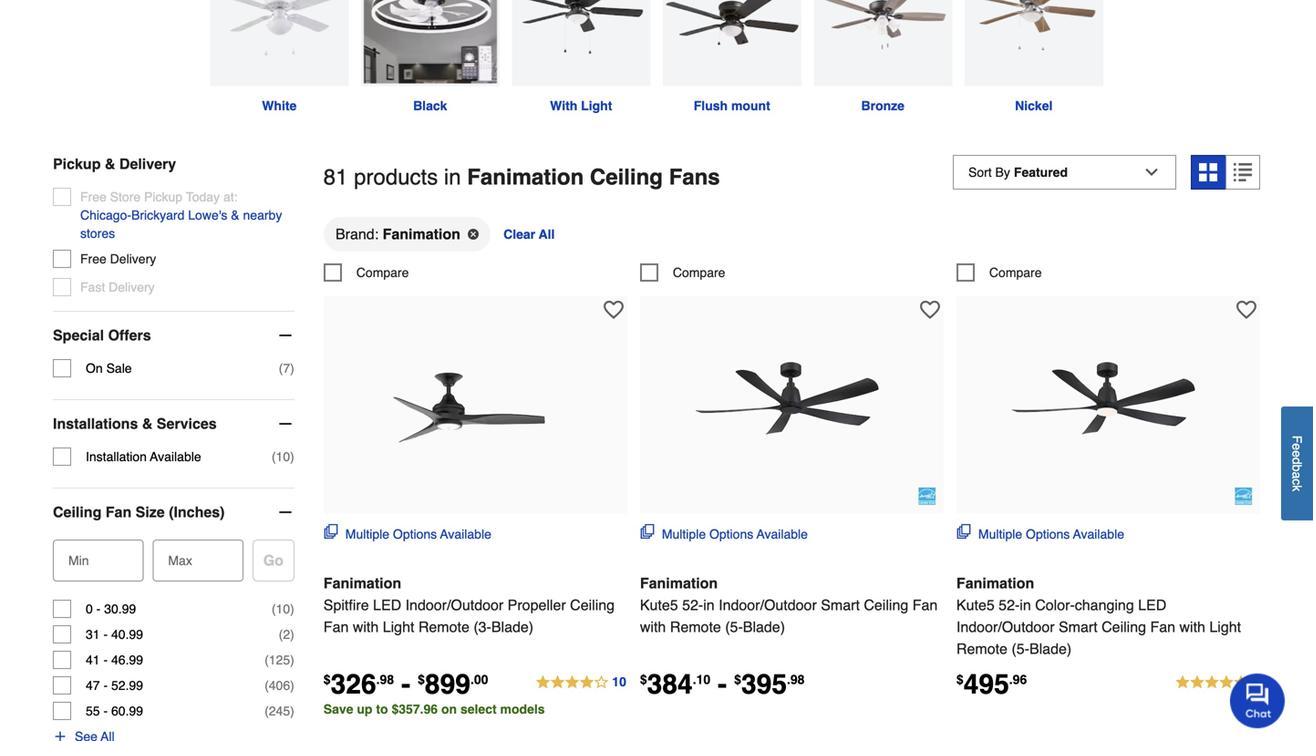 Task type: vqa. For each thing, say whether or not it's contained in the screenshot.
On
yes



Task type: describe. For each thing, give the bounding box(es) containing it.
multiple options available link for fanimationkute5 52-in indoor/outdoor smart ceiling fan with remote (5-blade) element
[[640, 524, 808, 544]]

(inches)
[[169, 504, 225, 521]]

0 vertical spatial delivery
[[119, 156, 176, 172]]

brand:
[[336, 226, 379, 243]]

10 button
[[535, 672, 627, 694]]

( for 31 - 40.99
[[279, 628, 283, 642]]

899
[[425, 669, 471, 700]]

$357.96
[[392, 702, 438, 717]]

81
[[324, 165, 348, 190]]

with
[[550, 99, 578, 113]]

0 - 30.99
[[86, 602, 136, 617]]

) for 0 - 30.99
[[290, 602, 294, 617]]

indoor/outdoor inside fanimation kute5 52-in color-changing led indoor/outdoor smart ceiling fan with light remote (5-blade)
[[957, 619, 1055, 636]]

52- for indoor/outdoor
[[682, 597, 704, 614]]

special
[[53, 327, 104, 344]]

- for ( 406 )
[[103, 679, 108, 693]]

blade) for (3-
[[492, 619, 534, 636]]

( for 41 - 46.99
[[265, 653, 269, 668]]

55
[[86, 704, 100, 719]]

brand: fanimation
[[336, 226, 461, 243]]

( for installation available
[[272, 450, 276, 464]]

clear all
[[504, 227, 555, 242]]

blade) for (5-
[[743, 619, 785, 636]]

1 heart outline image from the left
[[920, 300, 940, 320]]

ceiling fans fixture color family nickel image
[[965, 0, 1104, 86]]

) for 47 - 52.99
[[290, 679, 294, 693]]

( for on sale
[[279, 361, 283, 376]]

multiple options available for fanimationkute5 52-in indoor/outdoor smart ceiling fan with remote (5-blade) element
[[662, 527, 808, 542]]

bronze
[[862, 99, 905, 113]]

all
[[539, 227, 555, 242]]

ceiling fans fixture color family black image
[[361, 0, 500, 86]]

spitfire
[[324, 597, 369, 614]]

bronze link
[[808, 0, 959, 115]]

- right .10
[[718, 669, 727, 700]]

384
[[647, 669, 693, 700]]

ceiling fans mounting type flush mount image
[[663, 0, 802, 86]]

1 horizontal spatial pickup
[[144, 190, 182, 204]]

4 stars image
[[535, 672, 627, 694]]

in for fanimation kute5 52-in indoor/outdoor smart ceiling fan with remote (5-blade)
[[704, 597, 715, 614]]

7
[[283, 361, 290, 376]]

fast
[[80, 280, 105, 295]]

10 inside 4 stars image
[[612, 675, 627, 690]]

chicago-brickyard lowe's & nearby stores
[[80, 208, 282, 241]]

led inside 'fanimation spitfire led indoor/outdoor propeller ceiling fan with light remote (3-blade)'
[[373, 597, 402, 614]]

delivery for fast delivery
[[109, 280, 155, 295]]

( for 0 - 30.99
[[272, 602, 276, 617]]

nearby
[[243, 208, 282, 223]]

store
[[110, 190, 141, 204]]

81 products in fanimation ceiling fans
[[324, 165, 720, 190]]

30.99
[[104, 602, 136, 617]]

10 for 0 - 30.99
[[276, 602, 290, 617]]

remote inside fanimation kute5 52-in color-changing led indoor/outdoor smart ceiling fan with light remote (5-blade)
[[957, 641, 1008, 658]]

& inside chicago-brickyard lowe's & nearby stores
[[231, 208, 240, 223]]

$ 384 .10 - $ 395 .98
[[640, 669, 805, 700]]

ceiling inside 'fanimation spitfire led indoor/outdoor propeller ceiling fan with light remote (3-blade)'
[[570, 597, 615, 614]]

indoor/outdoor inside 'fanimation kute5 52-in indoor/outdoor smart ceiling fan with remote (5-blade)'
[[719, 597, 817, 614]]

ceiling inside fanimation kute5 52-in color-changing led indoor/outdoor smart ceiling fan with light remote (5-blade)
[[1102, 619, 1147, 636]]

) for installation available
[[290, 450, 294, 464]]

495
[[964, 669, 1010, 700]]

remote for with
[[670, 619, 721, 636]]

select
[[461, 702, 497, 717]]

with light
[[550, 99, 612, 113]]

fanimation spitfire led indoor/outdoor propeller ceiling fan with light remote (3-blade) image
[[375, 305, 576, 506]]

fanimation kute5 52-in indoor/outdoor smart ceiling fan with remote (5-blade) image
[[692, 305, 892, 506]]

1 e from the top
[[1290, 443, 1305, 451]]

ceiling fans fixture color family bronze image
[[814, 0, 953, 86]]

( 10 ) for installation available
[[272, 450, 294, 464]]

$ for 384
[[640, 673, 647, 687]]

color-
[[1036, 597, 1075, 614]]

propeller
[[508, 597, 566, 614]]

fanimation spitfire led indoor/outdoor propeller ceiling fan with light remote (3-blade)
[[324, 575, 615, 636]]

light inside fanimation kute5 52-in color-changing led indoor/outdoor smart ceiling fan with light remote (5-blade)
[[1210, 619, 1242, 636]]

.98 inside $ 326 .98 - $ 899 .00
[[376, 673, 394, 687]]

( 406 )
[[265, 679, 294, 693]]

options for fanimationkute5 52-in color-changing led indoor/outdoor smart ceiling fan with light remote (5-blade) element
[[1026, 527, 1070, 542]]

services
[[157, 416, 217, 432]]

f e e d b a c k button
[[1282, 407, 1314, 521]]

406
[[269, 679, 290, 693]]

nickel
[[1015, 99, 1053, 113]]

fanimation for fanimation kute5 52-in indoor/outdoor smart ceiling fan with remote (5-blade)
[[640, 575, 718, 592]]

5 stars image
[[1175, 672, 1261, 694]]

brickyard
[[131, 208, 185, 223]]

indoor/outdoor inside 'fanimation spitfire led indoor/outdoor propeller ceiling fan with light remote (3-blade)'
[[406, 597, 504, 614]]

installations & services button
[[53, 401, 294, 448]]

$384.10-$395.98 element
[[640, 669, 805, 700]]

d
[[1290, 458, 1305, 465]]

$ 326 .98 - $ 899 .00
[[324, 669, 488, 700]]

offers
[[108, 327, 151, 344]]

( 10 ) for 0 - 30.99
[[272, 602, 294, 617]]

52- for color-
[[999, 597, 1020, 614]]

Min number field
[[60, 540, 136, 571]]

$ for 495
[[957, 673, 964, 687]]

ceiling inside 'fanimation kute5 52-in indoor/outdoor smart ceiling fan with remote (5-blade)'
[[864, 597, 909, 614]]

) for on sale
[[290, 361, 294, 376]]

on sale
[[86, 361, 132, 376]]

to
[[376, 702, 388, 717]]

.96
[[1010, 673, 1027, 687]]

size
[[136, 504, 165, 521]]

min
[[68, 554, 89, 568]]

multiple for third multiple options available 'link' from right
[[346, 527, 390, 542]]

delivery for free delivery
[[110, 252, 156, 266]]

395
[[742, 669, 787, 700]]

f e e d b a c k
[[1290, 436, 1305, 492]]

fanimation kute5 52-in color-changing led indoor/outdoor smart ceiling fan with light remote (5-blade) image
[[1008, 305, 1209, 506]]

multiple for multiple options available 'link' related to fanimationkute5 52-in indoor/outdoor smart ceiling fan with remote (5-blade) element
[[662, 527, 706, 542]]

ceiling fans fixture color family white image
[[210, 0, 349, 86]]

heart outline image
[[604, 300, 624, 320]]

a
[[1290, 472, 1305, 479]]

remote for light
[[419, 619, 470, 636]]

- for ( 2 )
[[103, 628, 108, 642]]

1 multiple options available from the left
[[346, 527, 492, 542]]

flush mount link
[[657, 0, 808, 115]]

max
[[168, 554, 192, 568]]

products
[[354, 165, 438, 190]]

1 options from the left
[[393, 527, 437, 542]]

ceiling fan size (inches) button
[[53, 489, 294, 536]]

( for 47 - 52.99
[[265, 679, 269, 693]]

) for 55 - 60.99
[[290, 704, 294, 719]]

31 - 40.99
[[86, 628, 143, 642]]

125
[[269, 653, 290, 668]]

in for fanimation kute5 52-in color-changing led indoor/outdoor smart ceiling fan with light remote (5-blade)
[[1020, 597, 1031, 614]]

$ for 326
[[324, 673, 331, 687]]

free delivery
[[80, 252, 156, 266]]

k
[[1290, 485, 1305, 492]]

chat invite button image
[[1231, 673, 1286, 729]]

( 125 )
[[265, 653, 294, 668]]

ceiling inside button
[[53, 504, 102, 521]]

1
[[1253, 675, 1260, 690]]

clear all button
[[502, 216, 557, 253]]

b
[[1290, 465, 1305, 472]]

) for 41 - 46.99
[[290, 653, 294, 668]]

2
[[283, 628, 290, 642]]

& for delivery
[[105, 156, 115, 172]]

- up $357.96
[[401, 669, 411, 700]]

free store pickup today at:
[[80, 190, 238, 204]]

fan inside 'fanimation spitfire led indoor/outdoor propeller ceiling fan with light remote (3-blade)'
[[324, 619, 349, 636]]

available down installations & services button
[[150, 450, 201, 464]]

(5- inside fanimation kute5 52-in color-changing led indoor/outdoor smart ceiling fan with light remote (5-blade)
[[1012, 641, 1030, 658]]

available up 'fanimation kute5 52-in indoor/outdoor smart ceiling fan with remote (5-blade)'
[[757, 527, 808, 542]]

compare for 1001006182 element
[[356, 265, 409, 280]]

) for 31 - 40.99
[[290, 628, 294, 642]]

on
[[441, 702, 457, 717]]

on
[[86, 361, 103, 376]]

fan inside 'fanimation kute5 52-in indoor/outdoor smart ceiling fan with remote (5-blade)'
[[913, 597, 938, 614]]

$326.98-$899.00 element
[[324, 669, 488, 700]]

installation available
[[86, 450, 201, 464]]

fanimation kute5 52-in indoor/outdoor smart ceiling fan with remote (5-blade)
[[640, 575, 938, 636]]

minus image for installations & services
[[276, 415, 294, 433]]

with light link
[[506, 0, 657, 115]]

41 - 46.99
[[86, 653, 143, 668]]



Task type: locate. For each thing, give the bounding box(es) containing it.
with up 5 stars image
[[1180, 619, 1206, 636]]

smart
[[821, 597, 860, 614], [1059, 619, 1098, 636]]

compare for 5014169157 element at the top of the page
[[673, 265, 726, 280]]

1 horizontal spatial indoor/outdoor
[[719, 597, 817, 614]]

2 horizontal spatial compare
[[990, 265, 1042, 280]]

2 horizontal spatial multiple options available
[[979, 527, 1125, 542]]

0 horizontal spatial in
[[444, 165, 461, 190]]

(5-
[[725, 619, 743, 636], [1012, 641, 1030, 658]]

multiple options available up color-
[[979, 527, 1125, 542]]

- right 55
[[103, 704, 108, 719]]

2 horizontal spatial remote
[[957, 641, 1008, 658]]

in inside fanimation kute5 52-in color-changing led indoor/outdoor smart ceiling fan with light remote (5-blade)
[[1020, 597, 1031, 614]]

1 vertical spatial smart
[[1059, 619, 1098, 636]]

0 vertical spatial free
[[80, 190, 107, 204]]

2 horizontal spatial light
[[1210, 619, 1242, 636]]

.10
[[693, 673, 711, 687]]

multiple for fanimationkute5 52-in color-changing led indoor/outdoor smart ceiling fan with light remote (5-blade) element's multiple options available 'link'
[[979, 527, 1023, 542]]

( 10 ) up ( 2 )
[[272, 602, 294, 617]]

in up .10
[[704, 597, 715, 614]]

0 vertical spatial (5-
[[725, 619, 743, 636]]

list box
[[324, 216, 1261, 264]]

black link
[[355, 0, 506, 115]]

fanimation kute5 52-in color-changing led indoor/outdoor smart ceiling fan with light remote (5-blade)
[[957, 575, 1242, 658]]

1 horizontal spatial compare
[[673, 265, 726, 280]]

3 multiple options available link from the left
[[957, 524, 1125, 544]]

minus image
[[276, 327, 294, 345], [276, 415, 294, 433], [276, 504, 294, 522]]

- right the 0
[[96, 602, 101, 617]]

blade) down color-
[[1030, 641, 1072, 658]]

blade) up the 395
[[743, 619, 785, 636]]

- for ( 10 )
[[96, 602, 101, 617]]

1001006182 element
[[324, 264, 409, 282]]

close circle filled image
[[468, 229, 479, 240]]

$ inside $ 495 .96
[[957, 673, 964, 687]]

light inside 'fanimation spitfire led indoor/outdoor propeller ceiling fan with light remote (3-blade)'
[[383, 619, 415, 636]]

1 vertical spatial free
[[80, 252, 107, 266]]

1 horizontal spatial led
[[1139, 597, 1167, 614]]

changing
[[1075, 597, 1135, 614]]

minus image for ceiling fan size (inches)
[[276, 504, 294, 522]]

Max number field
[[160, 540, 236, 571]]

ceiling fan size (inches)
[[53, 504, 225, 521]]

with up 384
[[640, 619, 666, 636]]

1 horizontal spatial heart outline image
[[1237, 300, 1257, 320]]

2 vertical spatial minus image
[[276, 504, 294, 522]]

fanimation inside 'fanimation kute5 52-in indoor/outdoor smart ceiling fan with remote (5-blade)'
[[640, 575, 718, 592]]

3 $ from the left
[[640, 673, 647, 687]]

$ left '.96'
[[957, 673, 964, 687]]

40.99
[[111, 628, 143, 642]]

fan inside fanimation kute5 52-in color-changing led indoor/outdoor smart ceiling fan with light remote (5-blade)
[[1151, 619, 1176, 636]]

remote up .10
[[670, 619, 721, 636]]

blade) inside 'fanimation spitfire led indoor/outdoor propeller ceiling fan with light remote (3-blade)'
[[492, 619, 534, 636]]

2 vertical spatial 10
[[612, 675, 627, 690]]

$ up $357.96
[[418, 673, 425, 687]]

3 compare from the left
[[990, 265, 1042, 280]]

minus image up 7
[[276, 327, 294, 345]]

nickel link
[[959, 0, 1110, 115]]

fanimation for fanimation kute5 52-in color-changing led indoor/outdoor smart ceiling fan with light remote (5-blade)
[[957, 575, 1035, 592]]

2 $ from the left
[[418, 673, 425, 687]]

2 e from the top
[[1290, 451, 1305, 458]]

fan inside button
[[106, 504, 132, 521]]

5 $ from the left
[[957, 673, 964, 687]]

1 ( 10 ) from the top
[[272, 450, 294, 464]]

5014170987 element
[[957, 264, 1042, 282]]

2 .98 from the left
[[787, 673, 805, 687]]

47 - 52.99
[[86, 679, 143, 693]]

with inside fanimation kute5 52-in color-changing led indoor/outdoor smart ceiling fan with light remote (5-blade)
[[1180, 619, 1206, 636]]

1 vertical spatial 10
[[276, 602, 290, 617]]

indoor/outdoor up the (3-
[[406, 597, 504, 614]]

minus image down 7
[[276, 415, 294, 433]]

46.99
[[111, 653, 143, 668]]

1 vertical spatial ( 10 )
[[272, 602, 294, 617]]

0 horizontal spatial (5-
[[725, 619, 743, 636]]

$495.96 element
[[957, 669, 1027, 700]]

2 multiple options available from the left
[[662, 527, 808, 542]]

( 2 )
[[279, 628, 294, 642]]

remote
[[419, 619, 470, 636], [670, 619, 721, 636], [957, 641, 1008, 658]]

f
[[1290, 436, 1305, 443]]

kute5 for kute5 52-in color-changing led indoor/outdoor smart ceiling fan with light remote (5-blade)
[[957, 597, 995, 614]]

2 horizontal spatial multiple options available link
[[957, 524, 1125, 544]]

minus image inside ceiling fan size (inches) button
[[276, 504, 294, 522]]

black
[[413, 99, 447, 113]]

(5- up $ 384 .10 - $ 395 .98
[[725, 619, 743, 636]]

52.99
[[111, 679, 143, 693]]

1 multiple from the left
[[346, 527, 390, 542]]

0 vertical spatial smart
[[821, 597, 860, 614]]

2 heart outline image from the left
[[1237, 300, 1257, 320]]

3 multiple options available from the left
[[979, 527, 1125, 542]]

multiple options available up 'fanimation spitfire led indoor/outdoor propeller ceiling fan with light remote (3-blade)'
[[346, 527, 492, 542]]

55 - 60.99
[[86, 704, 143, 719]]

1 ) from the top
[[290, 361, 294, 376]]

save
[[324, 702, 353, 717]]

5014169157 element
[[640, 264, 726, 282]]

0 vertical spatial minus image
[[276, 327, 294, 345]]

save up to $357.96 on select models
[[324, 702, 545, 717]]

2 compare from the left
[[673, 265, 726, 280]]

1 horizontal spatial multiple
[[662, 527, 706, 542]]

kute5 up 384
[[640, 597, 678, 614]]

52- up .10
[[682, 597, 704, 614]]

pickup
[[53, 156, 101, 172], [144, 190, 182, 204]]

3 with from the left
[[1180, 619, 1206, 636]]

remote left the (3-
[[419, 619, 470, 636]]

3 minus image from the top
[[276, 504, 294, 522]]

- right "47"
[[103, 679, 108, 693]]

0 horizontal spatial indoor/outdoor
[[406, 597, 504, 614]]

minus image for special offers
[[276, 327, 294, 345]]

6 ) from the top
[[290, 679, 294, 693]]

(
[[279, 361, 283, 376], [272, 450, 276, 464], [272, 602, 276, 617], [279, 628, 283, 642], [265, 653, 269, 668], [265, 679, 269, 693], [265, 704, 269, 719]]

free for free store pickup today at:
[[80, 190, 107, 204]]

ceiling fans light kit with light image
[[512, 0, 651, 86]]

fanimationkute5 52-in color-changing led indoor/outdoor smart ceiling fan with light remote (5-blade) element
[[957, 296, 1261, 513]]

- for ( 245 )
[[103, 704, 108, 719]]

smart inside 'fanimation kute5 52-in indoor/outdoor smart ceiling fan with remote (5-blade)'
[[821, 597, 860, 614]]

- for ( 125 )
[[103, 653, 108, 668]]

ceiling
[[590, 165, 663, 190], [53, 504, 102, 521], [570, 597, 615, 614], [864, 597, 909, 614], [1102, 619, 1147, 636]]

flush mount
[[694, 99, 771, 113]]

3 ) from the top
[[290, 602, 294, 617]]

31
[[86, 628, 100, 642]]

available up changing
[[1073, 527, 1125, 542]]

2 horizontal spatial indoor/outdoor
[[957, 619, 1055, 636]]

& down at:
[[231, 208, 240, 223]]

2 horizontal spatial blade)
[[1030, 641, 1072, 658]]

41
[[86, 653, 100, 668]]

compare inside 5014170987 element
[[990, 265, 1042, 280]]

multiple options available link
[[324, 524, 492, 544], [640, 524, 808, 544], [957, 524, 1125, 544]]

indoor/outdoor up the 395
[[719, 597, 817, 614]]

2 options from the left
[[710, 527, 754, 542]]

1 compare from the left
[[356, 265, 409, 280]]

special offers button
[[53, 312, 294, 359]]

remote up 495
[[957, 641, 1008, 658]]

delivery down free delivery
[[109, 280, 155, 295]]

1 horizontal spatial blade)
[[743, 619, 785, 636]]

1 horizontal spatial in
[[704, 597, 715, 614]]

in left color-
[[1020, 597, 1031, 614]]

(3-
[[474, 619, 492, 636]]

1 kute5 from the left
[[640, 597, 678, 614]]

chicago-
[[80, 208, 131, 223]]

heart outline image
[[920, 300, 940, 320], [1237, 300, 1257, 320]]

minus image up go on the bottom left of page
[[276, 504, 294, 522]]

2 ( 10 ) from the top
[[272, 602, 294, 617]]

light right with
[[581, 99, 612, 113]]

0 vertical spatial &
[[105, 156, 115, 172]]

white link
[[204, 0, 355, 115]]

free up chicago-
[[80, 190, 107, 204]]

0 horizontal spatial compare
[[356, 265, 409, 280]]

sale
[[106, 361, 132, 376]]

0 horizontal spatial blade)
[[492, 619, 534, 636]]

52- inside 'fanimation kute5 52-in indoor/outdoor smart ceiling fan with remote (5-blade)'
[[682, 597, 704, 614]]

10 up ( 2 )
[[276, 602, 290, 617]]

2 vertical spatial delivery
[[109, 280, 155, 295]]

installations
[[53, 416, 138, 432]]

options for fanimationkute5 52-in indoor/outdoor smart ceiling fan with remote (5-blade) element
[[710, 527, 754, 542]]

1 vertical spatial (5-
[[1012, 641, 1030, 658]]

0 horizontal spatial &
[[105, 156, 115, 172]]

multiple options available up 'fanimation kute5 52-in indoor/outdoor smart ceiling fan with remote (5-blade)'
[[662, 527, 808, 542]]

led inside fanimation kute5 52-in color-changing led indoor/outdoor smart ceiling fan with light remote (5-blade)
[[1139, 597, 1167, 614]]

special offers
[[53, 327, 151, 344]]

available up 'fanimation spitfire led indoor/outdoor propeller ceiling fan with light remote (3-blade)'
[[440, 527, 492, 542]]

1 vertical spatial pickup
[[144, 190, 182, 204]]

2 led from the left
[[1139, 597, 1167, 614]]

fanimation inside list box
[[383, 226, 461, 243]]

fanimation inside 'fanimation spitfire led indoor/outdoor propeller ceiling fan with light remote (3-blade)'
[[324, 575, 401, 592]]

7 ) from the top
[[290, 704, 294, 719]]

fan
[[106, 504, 132, 521], [913, 597, 938, 614], [324, 619, 349, 636], [1151, 619, 1176, 636]]

.98 down 'fanimation kute5 52-in indoor/outdoor smart ceiling fan with remote (5-blade)'
[[787, 673, 805, 687]]

2 ) from the top
[[290, 450, 294, 464]]

today
[[186, 190, 220, 204]]

smart inside fanimation kute5 52-in color-changing led indoor/outdoor smart ceiling fan with light remote (5-blade)
[[1059, 619, 1098, 636]]

2 free from the top
[[80, 252, 107, 266]]

0 horizontal spatial with
[[353, 619, 379, 636]]

& up store at the left top
[[105, 156, 115, 172]]

delivery up free store pickup today at:
[[119, 156, 176, 172]]

( 10 )
[[272, 450, 294, 464], [272, 602, 294, 617]]

0 horizontal spatial multiple
[[346, 527, 390, 542]]

with inside 'fanimation kute5 52-in indoor/outdoor smart ceiling fan with remote (5-blade)'
[[640, 619, 666, 636]]

models
[[500, 702, 545, 717]]

in
[[444, 165, 461, 190], [704, 597, 715, 614], [1020, 597, 1031, 614]]

0 horizontal spatial multiple options available
[[346, 527, 492, 542]]

1 $ from the left
[[324, 673, 331, 687]]

0 horizontal spatial light
[[383, 619, 415, 636]]

$ right .10
[[734, 673, 742, 687]]

fans
[[669, 165, 720, 190]]

& up installation available
[[142, 416, 153, 432]]

1 horizontal spatial .98
[[787, 673, 805, 687]]

10 left 384
[[612, 675, 627, 690]]

1 with from the left
[[353, 619, 379, 636]]

0 horizontal spatial multiple options available link
[[324, 524, 492, 544]]

pickup & delivery
[[53, 156, 176, 172]]

0 horizontal spatial heart outline image
[[920, 300, 940, 320]]

2 52- from the left
[[999, 597, 1020, 614]]

remote inside 'fanimation spitfire led indoor/outdoor propeller ceiling fan with light remote (3-blade)'
[[419, 619, 470, 636]]

1 horizontal spatial kute5
[[957, 597, 995, 614]]

0 horizontal spatial remote
[[419, 619, 470, 636]]

light up $ 326 .98 - $ 899 .00 at the left bottom
[[383, 619, 415, 636]]

mount
[[732, 99, 771, 113]]

3 options from the left
[[1026, 527, 1070, 542]]

4 ) from the top
[[290, 628, 294, 642]]

60.99
[[111, 704, 143, 719]]

pickup up chicago-
[[53, 156, 101, 172]]

2 horizontal spatial options
[[1026, 527, 1070, 542]]

compare for 5014170987 element
[[990, 265, 1042, 280]]

minus image inside special offers button
[[276, 327, 294, 345]]

delivery up the fast delivery
[[110, 252, 156, 266]]

fanimation inside fanimation kute5 52-in color-changing led indoor/outdoor smart ceiling fan with light remote (5-blade)
[[957, 575, 1035, 592]]

- right 41
[[103, 653, 108, 668]]

multiple options available for fanimationkute5 52-in color-changing led indoor/outdoor smart ceiling fan with light remote (5-blade) element
[[979, 527, 1125, 542]]

fast delivery
[[80, 280, 155, 295]]

.00
[[471, 673, 488, 687]]

1 horizontal spatial (5-
[[1012, 641, 1030, 658]]

kute5 inside 'fanimation kute5 52-in indoor/outdoor smart ceiling fan with remote (5-blade)'
[[640, 597, 678, 614]]

clear
[[504, 227, 536, 242]]

0 vertical spatial ( 10 )
[[272, 450, 294, 464]]

0 vertical spatial 10
[[276, 450, 290, 464]]

.98 up the to
[[376, 673, 394, 687]]

go
[[263, 552, 284, 569]]

( for 55 - 60.99
[[265, 704, 269, 719]]

(5- up '.96'
[[1012, 641, 1030, 658]]

multiple options available link for fanimationkute5 52-in color-changing led indoor/outdoor smart ceiling fan with light remote (5-blade) element
[[957, 524, 1125, 544]]

energy star qualified image
[[1235, 487, 1253, 506]]

up
[[357, 702, 373, 717]]

1 vertical spatial &
[[231, 208, 240, 223]]

1 minus image from the top
[[276, 327, 294, 345]]

52- inside fanimation kute5 52-in color-changing led indoor/outdoor smart ceiling fan with light remote (5-blade)
[[999, 597, 1020, 614]]

47
[[86, 679, 100, 693]]

0 horizontal spatial .98
[[376, 673, 394, 687]]

led right spitfire
[[373, 597, 402, 614]]

fanimationkute5 52-in indoor/outdoor smart ceiling fan with remote (5-blade) element
[[640, 296, 944, 513]]

in inside 'fanimation kute5 52-in indoor/outdoor smart ceiling fan with remote (5-blade)'
[[704, 597, 715, 614]]

1 horizontal spatial multiple options available link
[[640, 524, 808, 544]]

$ 495 .96
[[957, 669, 1027, 700]]

( 245 )
[[265, 704, 294, 719]]

blade) inside 'fanimation kute5 52-in indoor/outdoor smart ceiling fan with remote (5-blade)'
[[743, 619, 785, 636]]

5 ) from the top
[[290, 653, 294, 668]]

1 horizontal spatial multiple options available
[[662, 527, 808, 542]]

1 horizontal spatial smart
[[1059, 619, 1098, 636]]

0 horizontal spatial smart
[[821, 597, 860, 614]]

e
[[1290, 443, 1305, 451], [1290, 451, 1305, 458]]

10 for installation available
[[276, 450, 290, 464]]

flush
[[694, 99, 728, 113]]

10 down 7
[[276, 450, 290, 464]]

326
[[331, 669, 376, 700]]

2 horizontal spatial with
[[1180, 619, 1206, 636]]

indoor/outdoor down color-
[[957, 619, 1055, 636]]

kute5 inside fanimation kute5 52-in color-changing led indoor/outdoor smart ceiling fan with light remote (5-blade)
[[957, 597, 995, 614]]

1 vertical spatial delivery
[[110, 252, 156, 266]]

1 horizontal spatial options
[[710, 527, 754, 542]]

e up b
[[1290, 451, 1305, 458]]

lowe's
[[188, 208, 228, 223]]

- right 31 on the left
[[103, 628, 108, 642]]

free
[[80, 190, 107, 204], [80, 252, 107, 266]]

led right changing
[[1139, 597, 1167, 614]]

2 kute5 from the left
[[957, 597, 995, 614]]

1 horizontal spatial 52-
[[999, 597, 1020, 614]]

245
[[269, 704, 290, 719]]

(5- inside 'fanimation kute5 52-in indoor/outdoor smart ceiling fan with remote (5-blade)'
[[725, 619, 743, 636]]

( 10 ) down 7
[[272, 450, 294, 464]]

grid view image
[[1200, 163, 1218, 182]]

1 free from the top
[[80, 190, 107, 204]]

( 7 )
[[279, 361, 294, 376]]

& for services
[[142, 416, 153, 432]]

2 horizontal spatial multiple
[[979, 527, 1023, 542]]

delivery
[[119, 156, 176, 172], [110, 252, 156, 266], [109, 280, 155, 295]]

0 horizontal spatial options
[[393, 527, 437, 542]]

0 horizontal spatial pickup
[[53, 156, 101, 172]]

blade) inside fanimation kute5 52-in color-changing led indoor/outdoor smart ceiling fan with light remote (5-blade)
[[1030, 641, 1072, 658]]

1 52- from the left
[[682, 597, 704, 614]]

&
[[105, 156, 115, 172], [231, 208, 240, 223], [142, 416, 153, 432]]

compare inside 1001006182 element
[[356, 265, 409, 280]]

minus image inside installations & services button
[[276, 415, 294, 433]]

4 $ from the left
[[734, 673, 742, 687]]

0 horizontal spatial kute5
[[640, 597, 678, 614]]

0 vertical spatial pickup
[[53, 156, 101, 172]]

1 horizontal spatial light
[[581, 99, 612, 113]]

installations & services
[[53, 416, 217, 432]]

3 multiple from the left
[[979, 527, 1023, 542]]

$ left .10
[[640, 673, 647, 687]]

1 led from the left
[[373, 597, 402, 614]]

white
[[262, 99, 297, 113]]

1 vertical spatial minus image
[[276, 415, 294, 433]]

2 minus image from the top
[[276, 415, 294, 433]]

kute5 for kute5 52-in indoor/outdoor smart ceiling fan with remote (5-blade)
[[640, 597, 678, 614]]

pickup up brickyard
[[144, 190, 182, 204]]

1 horizontal spatial remote
[[670, 619, 721, 636]]

list view image
[[1234, 163, 1252, 182]]

2 multiple options available link from the left
[[640, 524, 808, 544]]

0 horizontal spatial led
[[373, 597, 402, 614]]

2 horizontal spatial &
[[231, 208, 240, 223]]

remote inside 'fanimation kute5 52-in indoor/outdoor smart ceiling fan with remote (5-blade)'
[[670, 619, 721, 636]]

installation
[[86, 450, 147, 464]]

free for free delivery
[[80, 252, 107, 266]]

2 horizontal spatial in
[[1020, 597, 1031, 614]]

light up 1 button
[[1210, 619, 1242, 636]]

fanimation for fanimation spitfire led indoor/outdoor propeller ceiling fan with light remote (3-blade)
[[324, 575, 401, 592]]

with inside 'fanimation spitfire led indoor/outdoor propeller ceiling fan with light remote (3-blade)'
[[353, 619, 379, 636]]

2 with from the left
[[640, 619, 666, 636]]

list box containing brand:
[[324, 216, 1261, 264]]

available
[[150, 450, 201, 464], [440, 527, 492, 542], [757, 527, 808, 542], [1073, 527, 1125, 542]]

0
[[86, 602, 93, 617]]

with down spitfire
[[353, 619, 379, 636]]

kute5 left color-
[[957, 597, 995, 614]]

in right products at the left top of the page
[[444, 165, 461, 190]]

go button
[[252, 540, 294, 582]]

with
[[353, 619, 379, 636], [640, 619, 666, 636], [1180, 619, 1206, 636]]

2 multiple from the left
[[662, 527, 706, 542]]

1 horizontal spatial &
[[142, 416, 153, 432]]

1 horizontal spatial with
[[640, 619, 666, 636]]

.98 inside $ 384 .10 - $ 395 .98
[[787, 673, 805, 687]]

-
[[96, 602, 101, 617], [103, 628, 108, 642], [103, 653, 108, 668], [401, 669, 411, 700], [718, 669, 727, 700], [103, 679, 108, 693], [103, 704, 108, 719]]

0 horizontal spatial 52-
[[682, 597, 704, 614]]

1 multiple options available link from the left
[[324, 524, 492, 544]]

e up the d
[[1290, 443, 1305, 451]]

52- left color-
[[999, 597, 1020, 614]]

free down stores
[[80, 252, 107, 266]]

compare inside 5014169157 element
[[673, 265, 726, 280]]

1 .98 from the left
[[376, 673, 394, 687]]

blade) down propeller
[[492, 619, 534, 636]]

2 vertical spatial &
[[142, 416, 153, 432]]

plus image
[[53, 730, 68, 742]]

energy star qualified image
[[919, 487, 937, 506]]

$ up save
[[324, 673, 331, 687]]



